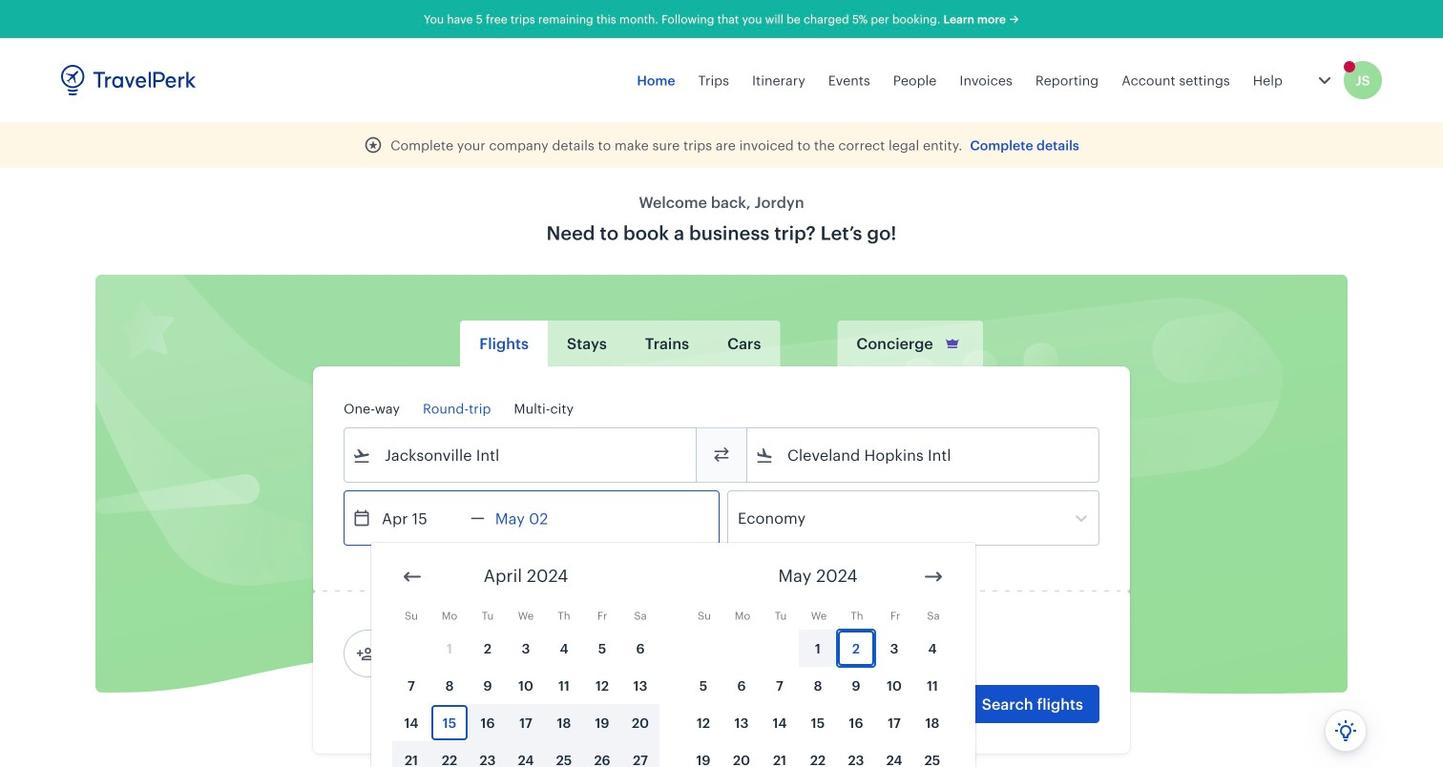 Task type: describe. For each thing, give the bounding box(es) containing it.
choose saturday, may 25, 2024 as your check-out date. it's available. image
[[914, 743, 951, 767]]

choose friday, may 3, 2024 as your check-out date. it's available. image
[[876, 631, 912, 666]]

To search field
[[774, 440, 1074, 471]]

choose saturday, may 4, 2024 as your check-out date. it's available. image
[[914, 631, 951, 666]]

choose saturday, may 18, 2024 as your check-out date. it's available. image
[[914, 705, 951, 741]]

Return text field
[[485, 492, 584, 545]]

move backward to switch to the previous month. image
[[401, 565, 424, 588]]

choose friday, may 10, 2024 as your check-out date. it's available. image
[[876, 668, 912, 703]]



Task type: locate. For each thing, give the bounding box(es) containing it.
move forward to switch to the next month. image
[[922, 565, 945, 588]]

choose friday, may 17, 2024 as your check-out date. it's available. image
[[876, 705, 912, 741]]

choose friday, may 24, 2024 as your check-out date. it's available. image
[[876, 743, 912, 767]]

From search field
[[371, 440, 671, 471]]

Depart text field
[[371, 492, 471, 545]]

calendar application
[[371, 543, 1443, 767]]

choose saturday, may 11, 2024 as your check-out date. it's available. image
[[914, 668, 951, 703]]

Add first traveler search field
[[375, 638, 574, 669]]



